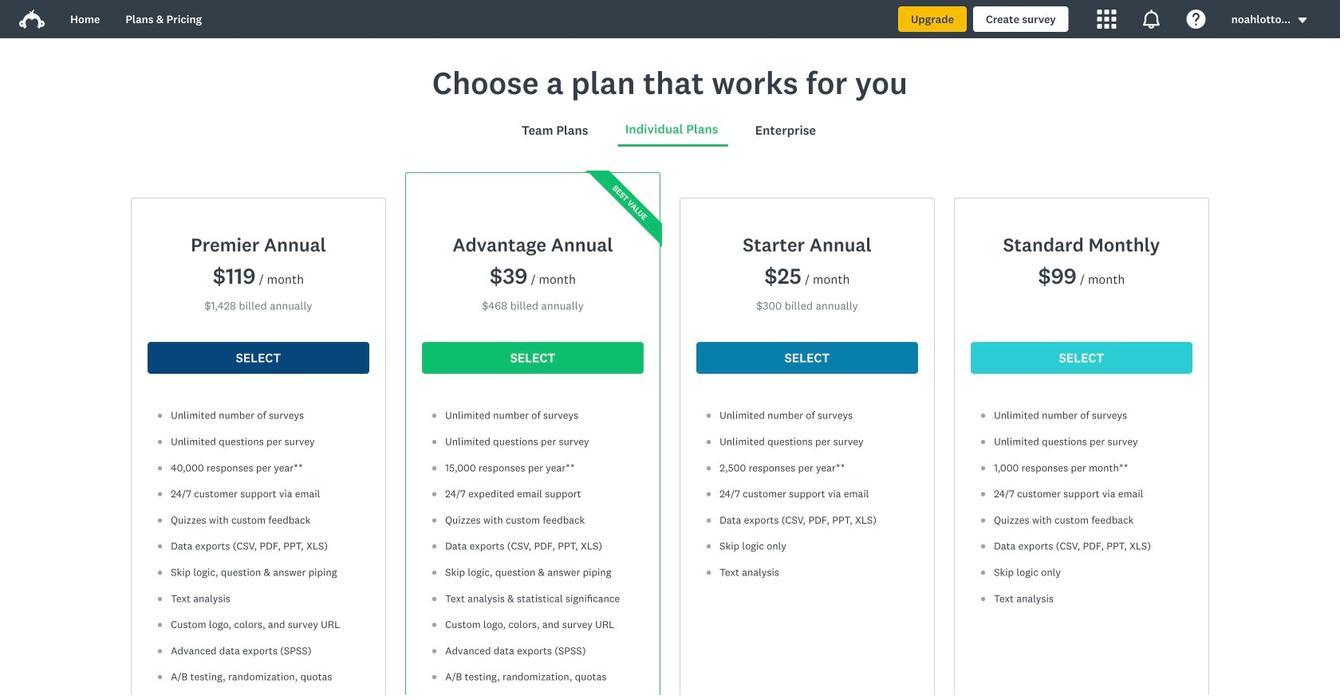 Task type: vqa. For each thing, say whether or not it's contained in the screenshot.
Notification center icon
yes



Task type: locate. For each thing, give the bounding box(es) containing it.
1 brand logo image from the top
[[19, 6, 45, 32]]

dropdown arrow icon image
[[1297, 15, 1308, 26], [1298, 18, 1307, 23]]

brand logo image
[[19, 6, 45, 32], [19, 10, 45, 29]]

2 brand logo image from the top
[[19, 10, 45, 29]]

help icon image
[[1187, 10, 1206, 29]]

products icon image
[[1097, 10, 1117, 29], [1097, 10, 1117, 29]]



Task type: describe. For each thing, give the bounding box(es) containing it.
notification center icon image
[[1142, 10, 1161, 29]]



